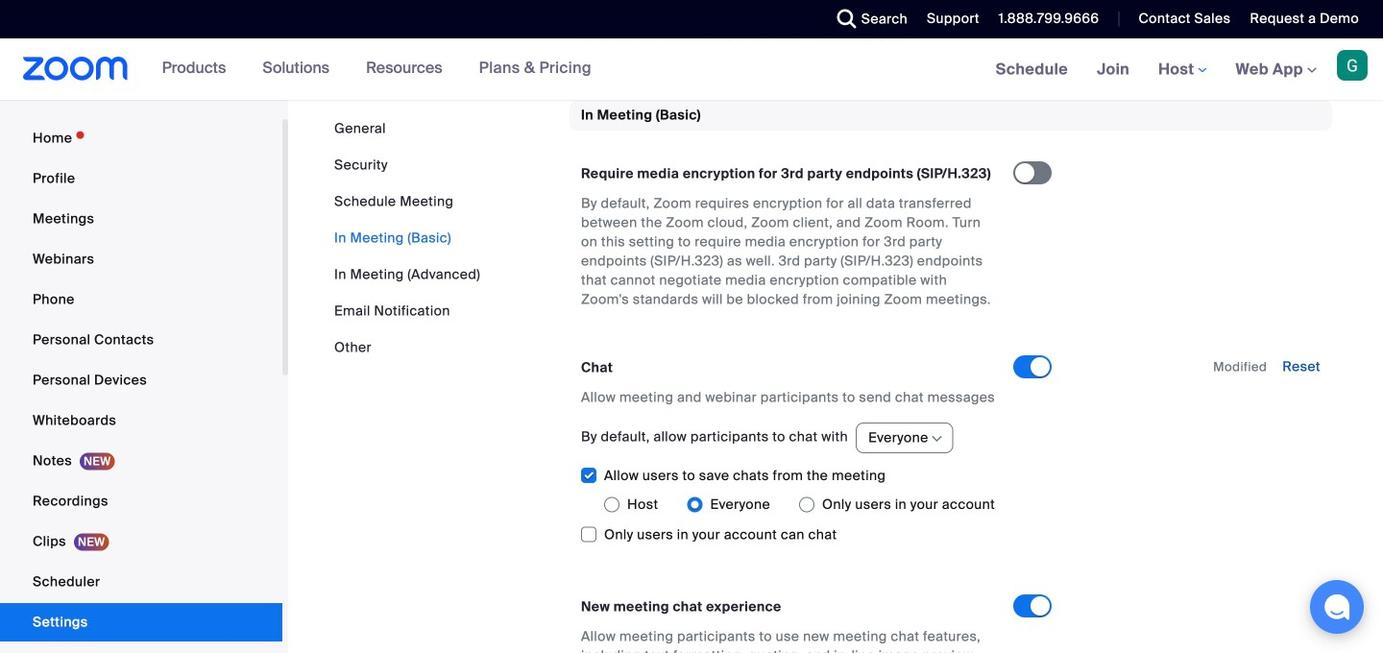 Task type: locate. For each thing, give the bounding box(es) containing it.
menu bar
[[334, 119, 481, 357]]

meetings navigation
[[982, 38, 1384, 101]]

banner
[[0, 38, 1384, 101]]



Task type: vqa. For each thing, say whether or not it's contained in the screenshot.
second Menu Item from the top of the Admin Menu menu
no



Task type: describe. For each thing, give the bounding box(es) containing it.
open chat image
[[1324, 594, 1351, 621]]

zoom logo image
[[23, 57, 128, 81]]

personal menu menu
[[0, 119, 283, 653]]

profile picture image
[[1338, 50, 1368, 81]]

in meeting (basic) element
[[570, 100, 1333, 653]]

product information navigation
[[148, 38, 606, 100]]

allow users to save chats from the meeting option group
[[604, 489, 1014, 520]]



